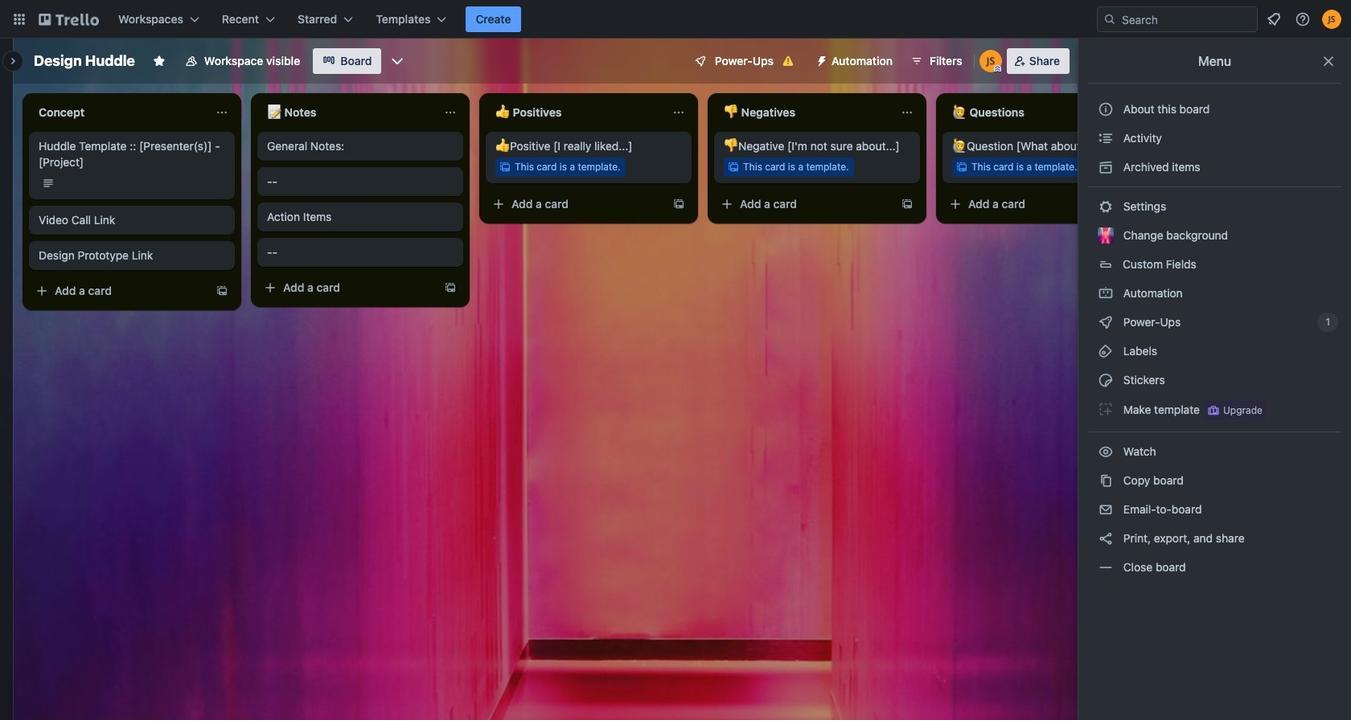 Task type: describe. For each thing, give the bounding box(es) containing it.
search image
[[1104, 13, 1116, 26]]

back to home image
[[39, 6, 99, 32]]

5 sm image from the top
[[1098, 314, 1114, 331]]

4 sm image from the top
[[1098, 286, 1114, 302]]

1 horizontal spatial create from template… image
[[901, 198, 914, 211]]

1 sm image from the top
[[1098, 130, 1114, 146]]

0 vertical spatial create from template… image
[[672, 198, 685, 211]]

Search field
[[1116, 8, 1257, 31]]

3 sm image from the top
[[1098, 199, 1114, 215]]

0 horizontal spatial create from template… image
[[216, 285, 228, 298]]

0 horizontal spatial john smith (johnsmith38824343) image
[[980, 50, 1002, 72]]

Board name text field
[[26, 48, 143, 74]]



Task type: vqa. For each thing, say whether or not it's contained in the screenshot.
back to home image at left top
yes



Task type: locate. For each thing, give the bounding box(es) containing it.
0 horizontal spatial create from template… image
[[444, 282, 457, 294]]

this member is an admin of this board. image
[[994, 65, 1001, 72]]

None text field
[[257, 100, 438, 125], [714, 100, 894, 125], [257, 100, 438, 125], [714, 100, 894, 125]]

2 sm image from the top
[[1098, 159, 1114, 175]]

john smith (johnsmith38824343) image
[[1322, 10, 1342, 29], [980, 50, 1002, 72]]

1 vertical spatial john smith (johnsmith38824343) image
[[980, 50, 1002, 72]]

10 sm image from the top
[[1098, 560, 1114, 576]]

customize views image
[[390, 53, 406, 69]]

0 vertical spatial create from template… image
[[901, 198, 914, 211]]

primary element
[[0, 0, 1351, 39]]

open information menu image
[[1295, 11, 1311, 27]]

None text field
[[29, 100, 209, 125], [486, 100, 666, 125], [943, 100, 1123, 125], [29, 100, 209, 125], [486, 100, 666, 125], [943, 100, 1123, 125]]

9 sm image from the top
[[1098, 531, 1114, 547]]

1 vertical spatial create from template… image
[[444, 282, 457, 294]]

sm image
[[1098, 130, 1114, 146], [1098, 159, 1114, 175], [1098, 199, 1114, 215], [1098, 286, 1114, 302], [1098, 314, 1114, 331], [1098, 343, 1114, 360], [1098, 401, 1114, 417], [1098, 502, 1114, 518], [1098, 531, 1114, 547], [1098, 560, 1114, 576]]

0 vertical spatial john smith (johnsmith38824343) image
[[1322, 10, 1342, 29]]

create from template… image
[[672, 198, 685, 211], [216, 285, 228, 298]]

create from template… image
[[901, 198, 914, 211], [444, 282, 457, 294]]

1 horizontal spatial john smith (johnsmith38824343) image
[[1322, 10, 1342, 29]]

8 sm image from the top
[[1098, 502, 1114, 518]]

6 sm image from the top
[[1098, 343, 1114, 360]]

7 sm image from the top
[[1098, 401, 1114, 417]]

1 vertical spatial create from template… image
[[216, 285, 228, 298]]

0 notifications image
[[1264, 10, 1284, 29]]

star or unstar board image
[[153, 55, 166, 68]]

sm image
[[809, 48, 832, 71], [1098, 372, 1114, 388], [1098, 444, 1114, 460], [1098, 473, 1114, 489]]

1 horizontal spatial create from template… image
[[672, 198, 685, 211]]



